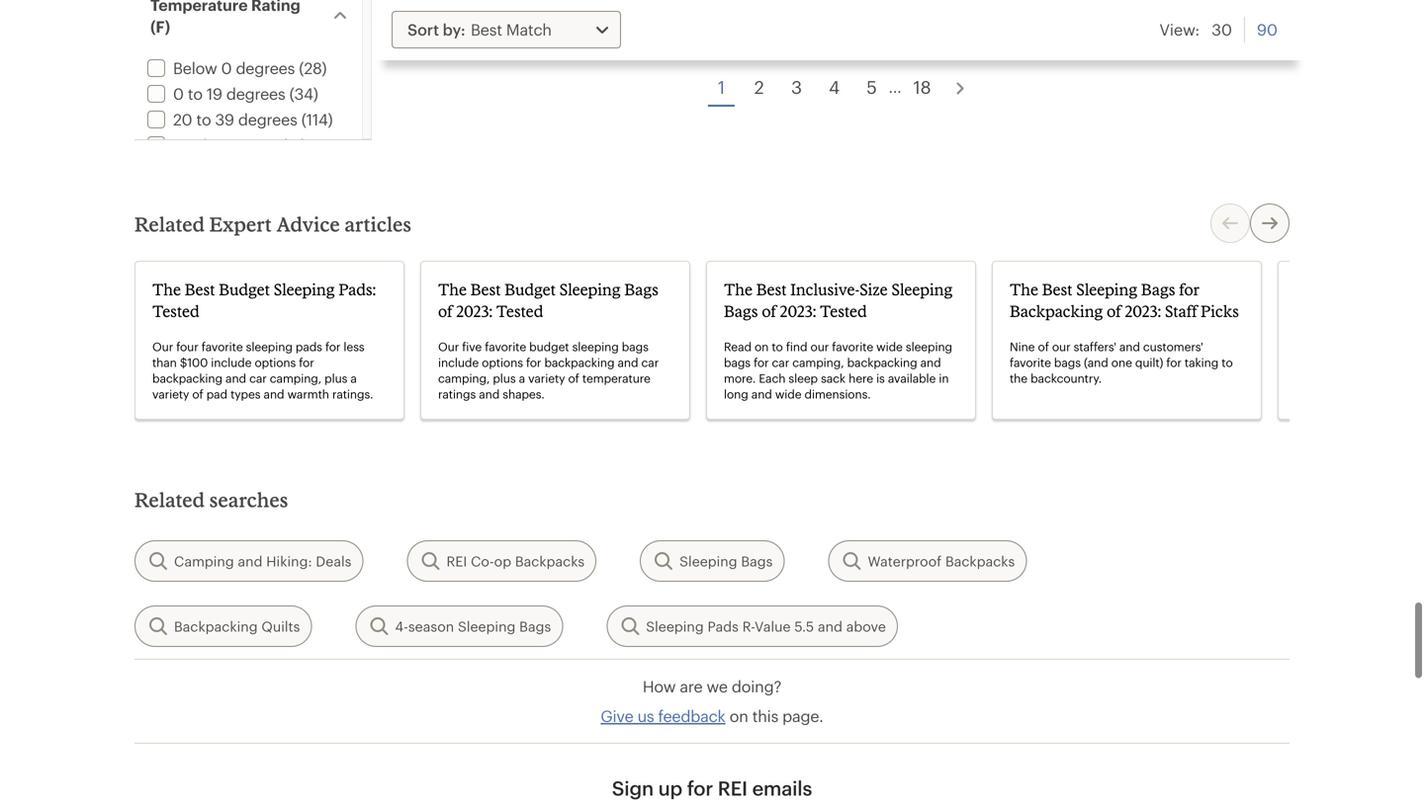 Task type: describe. For each thing, give the bounding box(es) containing it.
season
[[408, 619, 454, 635]]

20 to 39 degrees link
[[143, 110, 297, 129]]

how are we doing?
[[643, 678, 781, 696]]

3
[[791, 77, 802, 97]]

sleeping left pads
[[646, 619, 704, 635]]

this
[[752, 708, 778, 726]]

1 vertical spatial 0
[[173, 85, 184, 103]]

temperature
[[582, 371, 650, 386]]

0 vertical spatial wide
[[876, 340, 903, 354]]

30
[[1212, 20, 1232, 39]]

r-
[[742, 619, 755, 635]]

our for of
[[438, 340, 459, 354]]

quilts
[[261, 619, 300, 635]]

20
[[173, 110, 192, 129]]

nine of our staffers' and customers' favorite bags (and one quilt) for taking to the backcountry.
[[1010, 340, 1233, 386]]

waterproof backpacks
[[868, 554, 1015, 570]]

favorite inside read on to find our favorite wide sleeping bags for car camping, backpacking and more. each sleep sack here is available in long and wide dimensions.
[[832, 340, 873, 354]]

car inside our four favorite sleeping pads for less than $100 include options for backpacking and car camping, plus a variety of pad types and warmth ratings.
[[249, 371, 267, 386]]

1 vertical spatial above
[[846, 619, 886, 635]]

bags inside our five favorite budget sleeping bags include options for backpacking and car camping, plus a variety of temperature ratings and shapes.
[[622, 340, 648, 354]]

expert
[[209, 213, 272, 236]]

below
[[173, 59, 217, 77]]

the
[[1010, 371, 1028, 386]]

include inside our four favorite sleeping pads for less than $100 include options for backpacking and car camping, plus a variety of pad types and warmth ratings.
[[211, 356, 252, 370]]

hiking:
[[266, 554, 312, 570]]

degrees up the 39
[[226, 85, 285, 103]]

sleeping inside the best inclusive-size sleeping bags of 2023: tested
[[891, 280, 953, 299]]

our inside read on to find our favorite wide sleeping bags for car camping, backpacking and more. each sleep sack here is available in long and wide dimensions.
[[810, 340, 829, 354]]

a inside our five favorite budget sleeping bags include options for backpacking and car camping, plus a variety of temperature ratings and shapes.
[[519, 371, 525, 386]]

give us feedback button
[[601, 706, 726, 728]]

below 0 degrees link
[[143, 59, 295, 77]]

co-
[[471, 554, 494, 570]]

...
[[889, 78, 901, 96]]

0 to 19 degrees link
[[143, 85, 285, 103]]

waterproof
[[868, 554, 942, 570]]

a inside our four favorite sleeping pads for less than $100 include options for backpacking and car camping, plus a variety of pad types and warmth ratings.
[[350, 371, 357, 386]]

favorite inside our four favorite sleeping pads for less than $100 include options for backpacking and car camping, plus a variety of pad types and warmth ratings.
[[201, 340, 243, 354]]

sleeping bags
[[680, 554, 773, 570]]

(and
[[1084, 356, 1108, 370]]

our inside nine of our staffers' and customers' favorite bags (and one quilt) for taking to the backcountry.
[[1052, 340, 1071, 354]]

best for of
[[470, 280, 501, 299]]

bags inside 4-season sleeping bags link
[[519, 619, 551, 635]]

bags inside nine of our staffers' and customers' favorite bags (and one quilt) for taking to the backcountry.
[[1054, 356, 1081, 370]]

sleeping up pads
[[680, 554, 737, 570]]

searches
[[209, 489, 288, 512]]

18 link
[[905, 69, 939, 105]]

sleeping inside our four favorite sleeping pads for less than $100 include options for backpacking and car camping, plus a variety of pad types and warmth ratings.
[[246, 340, 293, 354]]

rei co-op backpacks
[[446, 554, 585, 570]]

degrees down temperature rating (f) dropdown button
[[236, 59, 295, 77]]

four
[[176, 340, 198, 354]]

sleeping bags link
[[640, 541, 785, 582]]

budget
[[529, 340, 569, 354]]

2023: inside the best budget sleeping bags of 2023: tested
[[456, 302, 492, 321]]

page.
[[782, 708, 823, 726]]

18
[[913, 77, 931, 97]]

below 0 degrees (28) 0 to 19 degrees (34) 20 to 39 degrees (114) 40 degrees and above
[[173, 59, 336, 154]]

op
[[494, 554, 511, 570]]

1 link
[[705, 69, 738, 105]]

the for the best sleeping bags for backpacking of 2023: staff picks
[[1010, 280, 1038, 299]]

2 backpacks from the left
[[945, 554, 1015, 570]]

include inside our five favorite budget sleeping bags include options for backpacking and car camping, plus a variety of temperature ratings and shapes.
[[438, 356, 479, 370]]

size
[[859, 280, 888, 299]]

39
[[215, 110, 234, 129]]

tested inside the best budget sleeping bags of 2023: tested
[[496, 302, 543, 321]]

degrees down the 39
[[197, 136, 256, 154]]

how
[[643, 678, 676, 696]]

best for backpacking
[[1042, 280, 1073, 299]]

bags inside read on to find our favorite wide sleeping bags for car camping, backpacking and more. each sleep sack here is available in long and wide dimensions.
[[724, 356, 751, 370]]

feedback
[[658, 708, 726, 726]]

3 link
[[780, 69, 813, 105]]

of inside our four favorite sleeping pads for less than $100 include options for backpacking and car camping, plus a variety of pad types and warmth ratings.
[[192, 387, 203, 402]]

best for bags
[[756, 280, 787, 299]]

warmth
[[287, 387, 329, 402]]

camping and hiking: deals link
[[134, 541, 363, 582]]

sleeping inside the best sleeping bags for backpacking of 2023: staff picks
[[1076, 280, 1137, 299]]

here
[[849, 371, 873, 386]]

our five favorite budget sleeping bags include options for backpacking and car camping, plus a variety of temperature ratings and shapes.
[[438, 340, 659, 402]]

4-season sleeping bags
[[395, 619, 551, 635]]

(f)
[[150, 17, 170, 36]]

variety inside our four favorite sleeping pads for less than $100 include options for backpacking and car camping, plus a variety of pad types and warmth ratings.
[[152, 387, 189, 402]]

our for tested
[[152, 340, 173, 354]]

us
[[637, 708, 654, 726]]

the for the best budget sleeping bags of 2023: tested
[[438, 280, 467, 299]]

backpacking inside our five favorite budget sleeping bags include options for backpacking and car camping, plus a variety of temperature ratings and shapes.
[[544, 356, 615, 370]]

less
[[344, 340, 364, 354]]

plus inside our four favorite sleeping pads for less than $100 include options for backpacking and car camping, plus a variety of pad types and warmth ratings.
[[325, 371, 347, 386]]

0 vertical spatial rei
[[446, 554, 467, 570]]

5 link
[[855, 69, 889, 105]]

5
[[867, 77, 877, 97]]

inclusive-
[[790, 280, 859, 299]]

give
[[601, 708, 633, 726]]

of inside the best inclusive-size sleeping bags of 2023: tested
[[762, 302, 776, 321]]

sleeping inside our five favorite budget sleeping bags include options for backpacking and car camping, plus a variety of temperature ratings and shapes.
[[572, 340, 619, 354]]

more.
[[724, 371, 756, 386]]

five
[[462, 340, 482, 354]]

related expert advice articles
[[134, 213, 412, 236]]

read on to find our favorite wide sleeping bags for car camping, backpacking and more. each sleep sack here is available in long and wide dimensions.
[[724, 340, 952, 402]]

backpacking quilts link
[[134, 606, 312, 648]]

is
[[876, 371, 885, 386]]

sleeping inside the best budget sleeping pads: tested
[[274, 280, 335, 299]]

90
[[1257, 20, 1278, 39]]

long
[[724, 387, 748, 402]]

2 link
[[742, 69, 776, 105]]

emails
[[752, 777, 812, 801]]

the best inclusive-size sleeping bags of 2023: tested
[[724, 280, 953, 321]]

backpacking inside 'backpacking quilts' link
[[174, 619, 258, 635]]

taking
[[1185, 356, 1219, 370]]

to left the 39
[[196, 110, 211, 129]]

the best sleeping bags for backpacking of 2023: staff picks
[[1010, 280, 1239, 321]]

tested inside the best budget sleeping pads: tested
[[152, 302, 199, 321]]

and inside nine of our staffers' and customers' favorite bags (and one quilt) for taking to the backcountry.
[[1119, 340, 1140, 354]]



Task type: vqa. For each thing, say whether or not it's contained in the screenshot.
18 link
yes



Task type: locate. For each thing, give the bounding box(es) containing it.
1 2023: from the left
[[456, 302, 492, 321]]

our four favorite sleeping pads for less than $100 include options for backpacking and car camping, plus a variety of pad types and warmth ratings.
[[152, 340, 373, 402]]

favorite up $100
[[201, 340, 243, 354]]

read
[[724, 340, 752, 354]]

our inside our four favorite sleeping pads for less than $100 include options for backpacking and car camping, plus a variety of pad types and warmth ratings.
[[152, 340, 173, 354]]

of inside the best sleeping bags for backpacking of 2023: staff picks
[[1107, 302, 1121, 321]]

1 a from the left
[[350, 371, 357, 386]]

1 horizontal spatial above
[[846, 619, 886, 635]]

0 vertical spatial backpacking
[[1010, 302, 1103, 321]]

backpacking for the best budget sleeping pads: tested
[[152, 371, 222, 386]]

options down five in the left top of the page
[[482, 356, 523, 370]]

best up five in the left top of the page
[[470, 280, 501, 299]]

favorite inside our five favorite budget sleeping bags include options for backpacking and car camping, plus a variety of temperature ratings and shapes.
[[485, 340, 526, 354]]

sleeping right season
[[458, 619, 516, 635]]

0
[[221, 59, 232, 77], [173, 85, 184, 103]]

sleeping inside the best budget sleeping bags of 2023: tested
[[559, 280, 621, 299]]

variety
[[528, 371, 565, 386], [152, 387, 189, 402]]

2023: down the inclusive-
[[780, 302, 816, 321]]

2 best from the left
[[470, 280, 501, 299]]

sleeping right size
[[891, 280, 953, 299]]

backpacking for the best inclusive-size sleeping bags of 2023: tested
[[847, 356, 917, 370]]

on inside read on to find our favorite wide sleeping bags for car camping, backpacking and more. each sleep sack here is available in long and wide dimensions.
[[755, 340, 769, 354]]

best inside the best inclusive-size sleeping bags of 2023: tested
[[756, 280, 787, 299]]

2 a from the left
[[519, 371, 525, 386]]

bags up sleeping pads r-value 5.5 and above link at the bottom of the page
[[741, 554, 773, 570]]

camping, inside our four favorite sleeping pads for less than $100 include options for backpacking and car camping, plus a variety of pad types and warmth ratings.
[[270, 371, 321, 386]]

up
[[658, 777, 682, 801]]

deals
[[316, 554, 352, 570]]

2 horizontal spatial car
[[772, 356, 789, 370]]

sleeping left "pads"
[[246, 340, 293, 354]]

camping, inside read on to find our favorite wide sleeping bags for car camping, backpacking and more. each sleep sack here is available in long and wide dimensions.
[[792, 356, 844, 370]]

of inside nine of our staffers' and customers' favorite bags (and one quilt) for taking to the backcountry.
[[1038, 340, 1049, 354]]

best left the inclusive-
[[756, 280, 787, 299]]

2 horizontal spatial 2023:
[[1125, 302, 1161, 321]]

our
[[152, 340, 173, 354], [438, 340, 459, 354]]

above down the (114)
[[292, 136, 336, 154]]

and inside sleeping pads r-value 5.5 and above link
[[818, 619, 842, 635]]

our inside our five favorite budget sleeping bags include options for backpacking and car camping, plus a variety of temperature ratings and shapes.
[[438, 340, 459, 354]]

1 options from the left
[[255, 356, 296, 370]]

for up staff
[[1179, 280, 1199, 299]]

waterproof backpacks link
[[828, 541, 1027, 582]]

our right find
[[810, 340, 829, 354]]

bags inside the sleeping bags link
[[741, 554, 773, 570]]

2 the from the left
[[438, 280, 467, 299]]

2 plus from the left
[[493, 371, 516, 386]]

1 the from the left
[[152, 280, 181, 299]]

variety down than
[[152, 387, 189, 402]]

for inside our five favorite budget sleeping bags include options for backpacking and car camping, plus a variety of temperature ratings and shapes.
[[526, 356, 541, 370]]

2023: left staff
[[1125, 302, 1161, 321]]

1 vertical spatial rei
[[718, 777, 748, 801]]

staff
[[1165, 302, 1197, 321]]

articles
[[344, 213, 412, 236]]

1 tested from the left
[[152, 302, 199, 321]]

for down budget
[[526, 356, 541, 370]]

sleeping inside read on to find our favorite wide sleeping bags for car camping, backpacking and more. each sleep sack here is available in long and wide dimensions.
[[906, 340, 952, 354]]

the up four at the left of page
[[152, 280, 181, 299]]

bags down read
[[724, 356, 751, 370]]

4
[[829, 77, 840, 97]]

0 horizontal spatial 2023:
[[456, 302, 492, 321]]

0 up 20
[[173, 85, 184, 103]]

bags down rei co-op backpacks
[[519, 619, 551, 635]]

budget up budget
[[505, 280, 556, 299]]

0 horizontal spatial our
[[810, 340, 829, 354]]

camping, up ratings
[[438, 371, 490, 386]]

degrees up the 40 degrees and above link
[[238, 110, 297, 129]]

ratings.
[[332, 387, 373, 402]]

of inside the best budget sleeping bags of 2023: tested
[[438, 302, 452, 321]]

4 link
[[817, 69, 851, 105]]

the best budget sleeping bags of 2023: tested
[[438, 280, 659, 321]]

0 horizontal spatial options
[[255, 356, 296, 370]]

customers'
[[1143, 340, 1203, 354]]

for down "pads"
[[299, 356, 314, 370]]

on right read
[[755, 340, 769, 354]]

camping, up the warmth
[[270, 371, 321, 386]]

0 horizontal spatial include
[[211, 356, 252, 370]]

2023: inside the best sleeping bags for backpacking of 2023: staff picks
[[1125, 302, 1161, 321]]

plus
[[325, 371, 347, 386], [493, 371, 516, 386]]

sack
[[821, 371, 846, 386]]

the for the best budget sleeping pads: tested
[[152, 280, 181, 299]]

1 horizontal spatial budget
[[505, 280, 556, 299]]

0 vertical spatial variety
[[528, 371, 565, 386]]

1 horizontal spatial plus
[[493, 371, 516, 386]]

1 best from the left
[[185, 280, 215, 299]]

for inside the best sleeping bags for backpacking of 2023: staff picks
[[1179, 280, 1199, 299]]

sign
[[612, 777, 654, 801]]

1 vertical spatial related
[[134, 489, 205, 512]]

0 horizontal spatial bags
[[622, 340, 648, 354]]

2 our from the left
[[1052, 340, 1071, 354]]

the inside the best inclusive-size sleeping bags of 2023: tested
[[724, 280, 753, 299]]

1 plus from the left
[[325, 371, 347, 386]]

camping, up sleep
[[792, 356, 844, 370]]

1 sleeping from the left
[[246, 340, 293, 354]]

budget for of
[[505, 280, 556, 299]]

to left 19
[[188, 85, 203, 103]]

of inside our five favorite budget sleeping bags include options for backpacking and car camping, plus a variety of temperature ratings and shapes.
[[568, 371, 579, 386]]

the inside the best budget sleeping pads: tested
[[152, 280, 181, 299]]

0 horizontal spatial tested
[[152, 302, 199, 321]]

sleeping left 'pads:'
[[274, 280, 335, 299]]

backpacking up nine at the right top of page
[[1010, 302, 1103, 321]]

for right up
[[687, 777, 713, 801]]

bags
[[624, 280, 659, 299], [1141, 280, 1175, 299], [724, 302, 758, 321], [741, 554, 773, 570], [519, 619, 551, 635]]

3 2023: from the left
[[1125, 302, 1161, 321]]

related left expert
[[134, 213, 205, 236]]

favorite up here
[[832, 340, 873, 354]]

0 horizontal spatial a
[[350, 371, 357, 386]]

the up five in the left top of the page
[[438, 280, 467, 299]]

one
[[1111, 356, 1132, 370]]

1 horizontal spatial our
[[438, 340, 459, 354]]

of
[[438, 302, 452, 321], [762, 302, 776, 321], [1107, 302, 1121, 321], [1038, 340, 1049, 354], [568, 371, 579, 386], [192, 387, 203, 402]]

budget
[[219, 280, 270, 299], [505, 280, 556, 299]]

sleeping pads r-value 5.5 and above link
[[606, 606, 898, 648]]

for inside nine of our staffers' and customers' favorite bags (and one quilt) for taking to the backcountry.
[[1166, 356, 1182, 370]]

1 horizontal spatial tested
[[496, 302, 543, 321]]

backpacking quilts
[[174, 619, 300, 635]]

0 horizontal spatial on
[[730, 708, 748, 726]]

1 horizontal spatial rei
[[718, 777, 748, 801]]

0 vertical spatial related
[[134, 213, 205, 236]]

budget inside the best budget sleeping pads: tested
[[219, 280, 270, 299]]

3 the from the left
[[724, 280, 753, 299]]

tested up four at the left of page
[[152, 302, 199, 321]]

2023:
[[456, 302, 492, 321], [780, 302, 816, 321], [1125, 302, 1161, 321]]

the up nine at the right top of page
[[1010, 280, 1038, 299]]

1 horizontal spatial variety
[[528, 371, 565, 386]]

90 link
[[1257, 17, 1278, 43]]

0 horizontal spatial backpacks
[[515, 554, 585, 570]]

wide up is
[[876, 340, 903, 354]]

variety inside our five favorite budget sleeping bags include options for backpacking and car camping, plus a variety of temperature ratings and shapes.
[[528, 371, 565, 386]]

camping and hiking: deals
[[174, 554, 352, 570]]

budget for tested
[[219, 280, 270, 299]]

0 vertical spatial 0
[[221, 59, 232, 77]]

tested up budget
[[496, 302, 543, 321]]

for down customers'
[[1166, 356, 1182, 370]]

a
[[350, 371, 357, 386], [519, 371, 525, 386]]

quilt)
[[1135, 356, 1163, 370]]

1 horizontal spatial our
[[1052, 340, 1071, 354]]

plus inside our five favorite budget sleeping bags include options for backpacking and car camping, plus a variety of temperature ratings and shapes.
[[493, 371, 516, 386]]

of down budget
[[568, 371, 579, 386]]

degrees
[[236, 59, 295, 77], [226, 85, 285, 103], [238, 110, 297, 129], [197, 136, 256, 154]]

1 backpacks from the left
[[515, 554, 585, 570]]

picks
[[1201, 302, 1239, 321]]

1 horizontal spatial backpacking
[[1010, 302, 1103, 321]]

4 the from the left
[[1010, 280, 1038, 299]]

to inside read on to find our favorite wide sleeping bags for car camping, backpacking and more. each sleep sack here is available in long and wide dimensions.
[[772, 340, 783, 354]]

0 horizontal spatial above
[[292, 136, 336, 154]]

0 vertical spatial on
[[755, 340, 769, 354]]

2 tested from the left
[[496, 302, 543, 321]]

rei left the emails
[[718, 777, 748, 801]]

of right nine at the right top of page
[[1038, 340, 1049, 354]]

scroll left image
[[1218, 212, 1242, 235]]

backpacking up is
[[847, 356, 917, 370]]

of up each
[[762, 302, 776, 321]]

a up shapes.
[[519, 371, 525, 386]]

budget inside the best budget sleeping bags of 2023: tested
[[505, 280, 556, 299]]

1 horizontal spatial sleeping
[[572, 340, 619, 354]]

2023: for backpacking
[[1125, 302, 1161, 321]]

view:
[[1159, 20, 1200, 39]]

1 horizontal spatial on
[[755, 340, 769, 354]]

related up camping
[[134, 489, 205, 512]]

0 vertical spatial above
[[292, 136, 336, 154]]

the best budget sleeping pads: tested
[[152, 280, 376, 321]]

1 horizontal spatial a
[[519, 371, 525, 386]]

the inside the best sleeping bags for backpacking of 2023: staff picks
[[1010, 280, 1038, 299]]

and inside "camping and hiking: deals" link
[[238, 554, 263, 570]]

plus up shapes.
[[493, 371, 516, 386]]

1 vertical spatial on
[[730, 708, 748, 726]]

(28)
[[299, 59, 327, 77]]

best up four at the left of page
[[185, 280, 215, 299]]

include down five in the left top of the page
[[438, 356, 479, 370]]

related searches
[[134, 489, 288, 512]]

ratings
[[438, 387, 476, 402]]

each
[[759, 371, 786, 386]]

and inside the below 0 degrees (28) 0 to 19 degrees (34) 20 to 39 degrees (114) 40 degrees and above
[[260, 136, 288, 154]]

1 vertical spatial variety
[[152, 387, 189, 402]]

2 options from the left
[[482, 356, 523, 370]]

value
[[755, 619, 791, 635]]

pads
[[296, 340, 322, 354]]

2 horizontal spatial backpacking
[[847, 356, 917, 370]]

of left pad at the top left of the page
[[192, 387, 203, 402]]

2 related from the top
[[134, 489, 205, 512]]

2023: inside the best inclusive-size sleeping bags of 2023: tested
[[780, 302, 816, 321]]

1 horizontal spatial include
[[438, 356, 479, 370]]

our up backcountry.
[[1052, 340, 1071, 354]]

wide
[[876, 340, 903, 354], [775, 387, 801, 402]]

$100
[[180, 356, 208, 370]]

shapes.
[[503, 387, 545, 402]]

backpacks right waterproof
[[945, 554, 1015, 570]]

1 horizontal spatial bags
[[724, 356, 751, 370]]

4-season sleeping bags link
[[355, 606, 563, 648]]

than
[[152, 356, 177, 370]]

backpacking inside the best sleeping bags for backpacking of 2023: staff picks
[[1010, 302, 1103, 321]]

1 horizontal spatial 2023:
[[780, 302, 816, 321]]

bags inside the best sleeping bags for backpacking of 2023: staff picks
[[1141, 280, 1175, 299]]

pad
[[206, 387, 227, 402]]

sleeping up the staffers' at the top right of page
[[1076, 280, 1137, 299]]

we
[[707, 678, 728, 696]]

types
[[231, 387, 261, 402]]

car up types
[[249, 371, 267, 386]]

backpacking left quilts
[[174, 619, 258, 635]]

backpacking down $100
[[152, 371, 222, 386]]

the inside the best budget sleeping bags of 2023: tested
[[438, 280, 467, 299]]

0 up 19
[[221, 59, 232, 77]]

car inside our five favorite budget sleeping bags include options for backpacking and car camping, plus a variety of temperature ratings and shapes.
[[641, 356, 659, 370]]

1 horizontal spatial backpacks
[[945, 554, 1015, 570]]

to left find
[[772, 340, 783, 354]]

40
[[173, 136, 193, 154]]

to inside nine of our staffers' and customers' favorite bags (and one quilt) for taking to the backcountry.
[[1222, 356, 1233, 370]]

0 horizontal spatial car
[[249, 371, 267, 386]]

0 horizontal spatial camping,
[[270, 371, 321, 386]]

related for related expert advice articles
[[134, 213, 205, 236]]

2 horizontal spatial bags
[[1054, 356, 1081, 370]]

favorite down nine at the right top of page
[[1010, 356, 1051, 370]]

(34)
[[289, 85, 318, 103]]

of up the staffers' at the top right of page
[[1107, 302, 1121, 321]]

1 horizontal spatial wide
[[876, 340, 903, 354]]

3 tested from the left
[[820, 302, 867, 321]]

plus up ratings.
[[325, 371, 347, 386]]

2 horizontal spatial camping,
[[792, 356, 844, 370]]

wide down sleep
[[775, 387, 801, 402]]

camping
[[174, 554, 234, 570]]

0 horizontal spatial wide
[[775, 387, 801, 402]]

the for the best inclusive-size sleeping bags of 2023: tested
[[724, 280, 753, 299]]

car
[[641, 356, 659, 370], [772, 356, 789, 370], [249, 371, 267, 386]]

best inside the best budget sleeping bags of 2023: tested
[[470, 280, 501, 299]]

temperature rating (f)
[[150, 0, 300, 36]]

on left 'this'
[[730, 708, 748, 726]]

rei co-op backpacks link
[[407, 541, 596, 582]]

2 2023: from the left
[[780, 302, 816, 321]]

above inside the below 0 degrees (28) 0 to 19 degrees (34) 20 to 39 degrees (114) 40 degrees and above
[[292, 136, 336, 154]]

bags up staff
[[1141, 280, 1175, 299]]

2 budget from the left
[[505, 280, 556, 299]]

2 include from the left
[[438, 356, 479, 370]]

sleeping up temperature
[[572, 340, 619, 354]]

options down "pads"
[[255, 356, 296, 370]]

1 related from the top
[[134, 213, 205, 236]]

0 horizontal spatial our
[[152, 340, 173, 354]]

1
[[718, 77, 725, 97]]

1 horizontal spatial 0
[[221, 59, 232, 77]]

bags up temperature
[[624, 280, 659, 299]]

our up than
[[152, 340, 173, 354]]

pads
[[708, 619, 739, 635]]

to
[[188, 85, 203, 103], [196, 110, 211, 129], [772, 340, 783, 354], [1222, 356, 1233, 370]]

2 our from the left
[[438, 340, 459, 354]]

3 sleeping from the left
[[906, 340, 952, 354]]

car up temperature
[[641, 356, 659, 370]]

bags inside the best inclusive-size sleeping bags of 2023: tested
[[724, 302, 758, 321]]

car inside read on to find our favorite wide sleeping bags for car camping, backpacking and more. each sleep sack here is available in long and wide dimensions.
[[772, 356, 789, 370]]

bags inside the best budget sleeping bags of 2023: tested
[[624, 280, 659, 299]]

best inside the best budget sleeping pads: tested
[[185, 280, 215, 299]]

1 vertical spatial wide
[[775, 387, 801, 402]]

1 budget from the left
[[219, 280, 270, 299]]

0 horizontal spatial backpacking
[[152, 371, 222, 386]]

advice
[[276, 213, 340, 236]]

backpacking
[[544, 356, 615, 370], [847, 356, 917, 370], [152, 371, 222, 386]]

1 horizontal spatial backpacking
[[544, 356, 615, 370]]

car up each
[[772, 356, 789, 370]]

on
[[755, 340, 769, 354], [730, 708, 748, 726]]

backpacking inside our four favorite sleeping pads for less than $100 include options for backpacking and car camping, plus a variety of pad types and warmth ratings.
[[152, 371, 222, 386]]

give us feedback on this page.
[[601, 708, 823, 726]]

0 horizontal spatial variety
[[152, 387, 189, 402]]

camping, inside our five favorite budget sleeping bags include options for backpacking and car camping, plus a variety of temperature ratings and shapes.
[[438, 371, 490, 386]]

bags up temperature
[[622, 340, 648, 354]]

0 horizontal spatial 0
[[173, 85, 184, 103]]

2 horizontal spatial sleeping
[[906, 340, 952, 354]]

backpacks
[[515, 554, 585, 570], [945, 554, 1015, 570]]

3 best from the left
[[756, 280, 787, 299]]

1 horizontal spatial camping,
[[438, 371, 490, 386]]

camping,
[[792, 356, 844, 370], [270, 371, 321, 386], [438, 371, 490, 386]]

40 degrees and above link
[[143, 136, 336, 154]]

1 our from the left
[[152, 340, 173, 354]]

nine
[[1010, 340, 1035, 354]]

backpacking down budget
[[544, 356, 615, 370]]

sleeping
[[274, 280, 335, 299], [559, 280, 621, 299], [891, 280, 953, 299], [1076, 280, 1137, 299], [680, 554, 737, 570], [458, 619, 516, 635], [646, 619, 704, 635]]

options inside our five favorite budget sleeping bags include options for backpacking and car camping, plus a variety of temperature ratings and shapes.
[[482, 356, 523, 370]]

sign up for rei emails
[[612, 777, 812, 801]]

options inside our four favorite sleeping pads for less than $100 include options for backpacking and car camping, plus a variety of pad types and warmth ratings.
[[255, 356, 296, 370]]

the up read
[[724, 280, 753, 299]]

of up ratings
[[438, 302, 452, 321]]

and
[[260, 136, 288, 154], [1119, 340, 1140, 354], [618, 356, 638, 370], [920, 356, 941, 370], [226, 371, 246, 386], [264, 387, 284, 402], [479, 387, 500, 402], [751, 387, 772, 402], [238, 554, 263, 570], [818, 619, 842, 635]]

0 horizontal spatial plus
[[325, 371, 347, 386]]

best inside the best sleeping bags for backpacking of 2023: staff picks
[[1042, 280, 1073, 299]]

favorite right five in the left top of the page
[[485, 340, 526, 354]]

0 horizontal spatial backpacking
[[174, 619, 258, 635]]

backpacking
[[1010, 302, 1103, 321], [174, 619, 258, 635]]

budget down expert
[[219, 280, 270, 299]]

0 horizontal spatial sleeping
[[246, 340, 293, 354]]

backpacking inside read on to find our favorite wide sleeping bags for car camping, backpacking and more. each sleep sack here is available in long and wide dimensions.
[[847, 356, 917, 370]]

bags up backcountry.
[[1054, 356, 1081, 370]]

our left five in the left top of the page
[[438, 340, 459, 354]]

sleeping up the in
[[906, 340, 952, 354]]

tested inside the best inclusive-size sleeping bags of 2023: tested
[[820, 302, 867, 321]]

best for tested
[[185, 280, 215, 299]]

1 our from the left
[[810, 340, 829, 354]]

in
[[939, 371, 949, 386]]

sleeping up budget
[[559, 280, 621, 299]]

1 horizontal spatial car
[[641, 356, 659, 370]]

for
[[1179, 280, 1199, 299], [325, 340, 341, 354], [299, 356, 314, 370], [526, 356, 541, 370], [754, 356, 769, 370], [1166, 356, 1182, 370], [687, 777, 713, 801]]

above right 5.5 at the bottom of page
[[846, 619, 886, 635]]

0 horizontal spatial budget
[[219, 280, 270, 299]]

sleeping pads r-value 5.5 and above
[[646, 619, 886, 635]]

2023: for bags
[[780, 302, 816, 321]]

related for related searches
[[134, 489, 205, 512]]

related
[[134, 213, 205, 236], [134, 489, 205, 512]]

backpacks right op
[[515, 554, 585, 570]]

to right taking
[[1222, 356, 1233, 370]]

for inside read on to find our favorite wide sleeping bags for car camping, backpacking and more. each sleep sack here is available in long and wide dimensions.
[[754, 356, 769, 370]]

for up each
[[754, 356, 769, 370]]

2023: up five in the left top of the page
[[456, 302, 492, 321]]

0 horizontal spatial rei
[[446, 554, 467, 570]]

dimensions.
[[805, 387, 871, 402]]

include up types
[[211, 356, 252, 370]]

a up ratings.
[[350, 371, 357, 386]]

1 include from the left
[[211, 356, 252, 370]]

scroll right image
[[1258, 212, 1282, 235]]

2 sleeping from the left
[[572, 340, 619, 354]]

4-
[[395, 619, 408, 635]]

2 horizontal spatial tested
[[820, 302, 867, 321]]

bags up read
[[724, 302, 758, 321]]

rei left co-
[[446, 554, 467, 570]]

favorite inside nine of our staffers' and customers' favorite bags (and one quilt) for taking to the backcountry.
[[1010, 356, 1051, 370]]

best up backcountry.
[[1042, 280, 1073, 299]]

backcountry.
[[1031, 371, 1102, 386]]

1 horizontal spatial options
[[482, 356, 523, 370]]

1 vertical spatial backpacking
[[174, 619, 258, 635]]

for left less
[[325, 340, 341, 354]]

sleeping
[[246, 340, 293, 354], [572, 340, 619, 354], [906, 340, 952, 354]]

variety up shapes.
[[528, 371, 565, 386]]

tested down the inclusive-
[[820, 302, 867, 321]]

4 best from the left
[[1042, 280, 1073, 299]]



